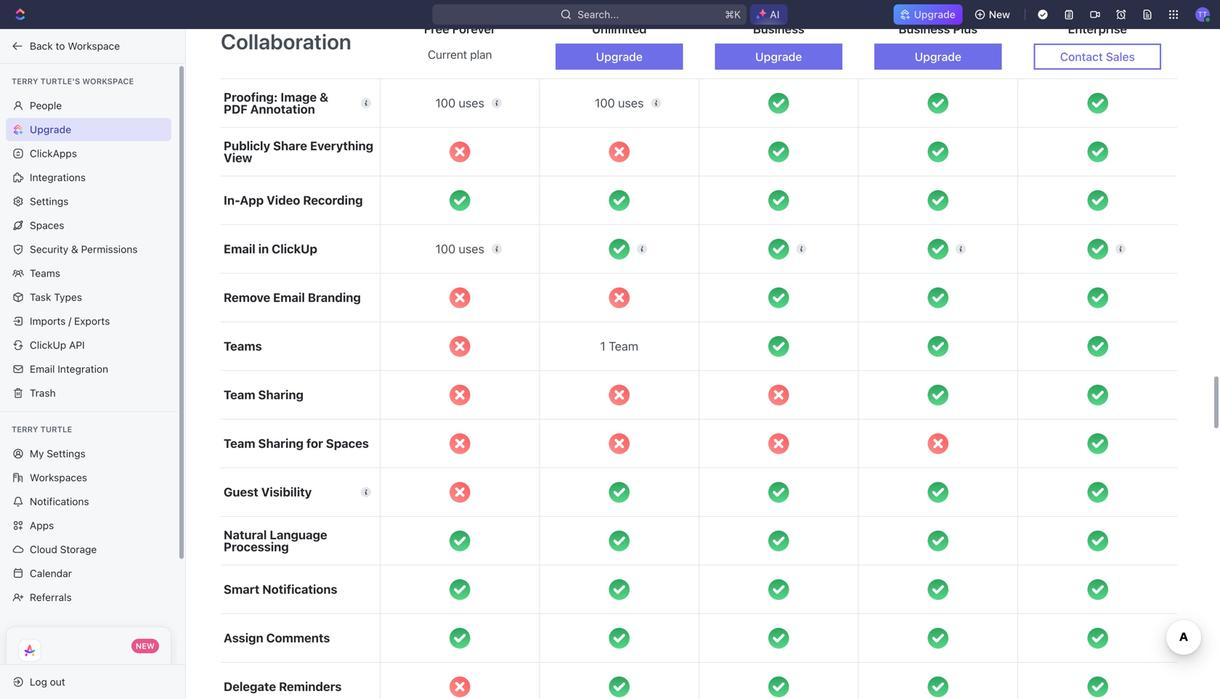 Task type: locate. For each thing, give the bounding box(es) containing it.
1 vertical spatial upgrade link
[[6, 118, 171, 141]]

1 terry from the top
[[12, 77, 38, 86]]

delegate reminders
[[224, 680, 342, 694]]

view
[[224, 151, 252, 165]]

cloud storage link
[[6, 538, 171, 561]]

plus
[[953, 22, 978, 36]]

1 vertical spatial spaces
[[326, 437, 369, 451]]

my settings
[[30, 448, 85, 460]]

1 horizontal spatial upgrade button
[[715, 44, 842, 70]]

clickapps link
[[6, 142, 171, 165]]

workspace for terry turtle's workspace
[[82, 77, 134, 86]]

2 sharing from the top
[[258, 437, 304, 451]]

1 vertical spatial clickup
[[30, 339, 66, 351]]

0 vertical spatial &
[[320, 90, 328, 104]]

workspace for back to workspace
[[68, 40, 120, 52]]

upgrade for business plus
[[915, 50, 961, 64]]

3 upgrade button from the left
[[874, 44, 1002, 70]]

publicly share everything view
[[224, 139, 373, 165]]

close image
[[450, 142, 470, 162], [450, 287, 470, 308], [609, 287, 630, 308], [450, 336, 470, 357], [609, 433, 630, 454], [768, 433, 789, 454], [450, 677, 470, 697]]

0 horizontal spatial new
[[136, 642, 155, 651]]

upgrade down ai
[[755, 50, 802, 64]]

terry up people
[[12, 77, 38, 86]]

guest
[[224, 485, 258, 499]]

0 vertical spatial clickup
[[272, 242, 317, 256]]

business down ai
[[753, 22, 804, 36]]

clickup right the in in the top of the page
[[272, 242, 317, 256]]

guest visibility
[[224, 485, 312, 499]]

task types
[[30, 291, 82, 303]]

clickup down "imports" in the top of the page
[[30, 339, 66, 351]]

team sharing for spaces
[[224, 437, 369, 451]]

everything
[[310, 139, 373, 153]]

team
[[609, 339, 638, 353], [224, 388, 255, 402], [224, 437, 255, 451]]

1 vertical spatial sharing
[[258, 437, 304, 451]]

unlimited
[[592, 22, 647, 36]]

language
[[270, 528, 327, 542]]

sharing for team sharing for spaces
[[258, 437, 304, 451]]

0 horizontal spatial email
[[30, 363, 55, 375]]

sharing left for
[[258, 437, 304, 451]]

0 horizontal spatial upgrade link
[[6, 118, 171, 141]]

upgrade button down unlimited
[[556, 44, 683, 70]]

1 horizontal spatial business
[[899, 22, 950, 36]]

1 vertical spatial &
[[71, 243, 78, 255]]

1 vertical spatial new
[[136, 642, 155, 651]]

0 horizontal spatial teams
[[30, 267, 60, 279]]

log out button
[[6, 671, 173, 694]]

1 horizontal spatial spaces
[[326, 437, 369, 451]]

terry up my
[[12, 425, 38, 434]]

security & permissions link
[[6, 238, 171, 261]]

1 vertical spatial workspace
[[82, 77, 134, 86]]

0 horizontal spatial business
[[753, 22, 804, 36]]

natural language processing
[[224, 528, 327, 554]]

back
[[30, 40, 53, 52]]

2 business from the left
[[899, 22, 950, 36]]

0 vertical spatial teams
[[30, 267, 60, 279]]

apps link
[[6, 514, 171, 537]]

upgrade button
[[556, 44, 683, 70], [715, 44, 842, 70], [874, 44, 1002, 70]]

share
[[273, 139, 307, 153]]

upgrade
[[914, 8, 956, 20], [596, 50, 643, 64], [755, 50, 802, 64], [915, 50, 961, 64], [30, 123, 71, 135]]

plan
[[470, 48, 492, 61]]

1 vertical spatial terry
[[12, 425, 38, 434]]

2 vertical spatial email
[[30, 363, 55, 375]]

1 horizontal spatial clickup
[[272, 242, 317, 256]]

notifications up the comments
[[262, 583, 337, 597]]

upgrade down business plus
[[915, 50, 961, 64]]

clickapps
[[30, 147, 77, 159]]

0 vertical spatial upgrade link
[[894, 4, 963, 25]]

security & permissions
[[30, 243, 138, 255]]

1 horizontal spatial upgrade link
[[894, 4, 963, 25]]

close image
[[609, 142, 630, 162], [450, 385, 470, 406], [609, 385, 630, 406], [768, 385, 789, 406], [450, 433, 470, 454], [928, 433, 948, 454], [450, 482, 470, 503]]

settings inside my settings link
[[47, 448, 85, 460]]

workspace inside button
[[68, 40, 120, 52]]

sharing
[[258, 388, 304, 402], [258, 437, 304, 451]]

spaces up security on the top left
[[30, 219, 64, 231]]

check image
[[1087, 93, 1108, 114], [768, 142, 789, 162], [928, 142, 948, 162], [450, 190, 470, 211], [928, 190, 948, 211], [1087, 190, 1108, 211], [768, 239, 789, 260], [768, 287, 789, 308], [1087, 433, 1108, 454], [609, 482, 630, 503], [768, 482, 789, 503], [1087, 482, 1108, 503], [450, 531, 470, 551], [609, 531, 630, 551], [768, 531, 789, 551], [609, 579, 630, 600], [768, 579, 789, 600], [609, 628, 630, 649], [768, 628, 789, 649], [928, 628, 948, 649], [609, 677, 630, 697]]

⌘k
[[725, 8, 741, 20]]

clickup api link
[[6, 334, 171, 357]]

1 business from the left
[[753, 22, 804, 36]]

upgrade link down people link
[[6, 118, 171, 141]]

ai button
[[750, 4, 788, 25]]

contact sales button
[[1034, 44, 1161, 70]]

0 vertical spatial notifications
[[30, 496, 89, 508]]

uses
[[459, 96, 484, 110], [618, 96, 644, 110], [459, 242, 484, 256]]

back to workspace
[[30, 40, 120, 52]]

app
[[240, 193, 264, 207]]

0 horizontal spatial notifications
[[30, 496, 89, 508]]

1 vertical spatial notifications
[[262, 583, 337, 597]]

business
[[753, 22, 804, 36], [899, 22, 950, 36]]

email left the in in the top of the page
[[224, 242, 255, 256]]

check image
[[768, 93, 789, 114], [928, 93, 948, 114], [1087, 142, 1108, 162], [609, 190, 630, 211], [768, 190, 789, 211], [609, 239, 630, 260], [928, 239, 948, 260], [1087, 239, 1108, 260], [928, 287, 948, 308], [1087, 287, 1108, 308], [768, 336, 789, 357], [928, 336, 948, 357], [1087, 336, 1108, 357], [928, 385, 948, 406], [1087, 385, 1108, 406], [928, 482, 948, 503], [928, 531, 948, 551], [1087, 531, 1108, 551], [450, 579, 470, 600], [928, 579, 948, 600], [1087, 579, 1108, 600], [450, 628, 470, 649], [1087, 628, 1108, 649], [768, 677, 789, 697], [928, 677, 948, 697], [1087, 677, 1108, 697]]

referrals link
[[6, 586, 171, 609]]

teams down security on the top left
[[30, 267, 60, 279]]

terry turtle's workspace
[[12, 77, 134, 86]]

1 vertical spatial settings
[[47, 448, 85, 460]]

email in clickup
[[224, 242, 317, 256]]

sharing for team sharing
[[258, 388, 304, 402]]

out
[[50, 676, 65, 688]]

0 vertical spatial workspace
[[68, 40, 120, 52]]

settings
[[30, 195, 69, 207], [47, 448, 85, 460]]

processing
[[224, 540, 289, 554]]

2 upgrade button from the left
[[715, 44, 842, 70]]

2 vertical spatial team
[[224, 437, 255, 451]]

upgrade up business plus
[[914, 8, 956, 20]]

spaces right for
[[326, 437, 369, 451]]

tt button
[[1191, 3, 1214, 26]]

back to workspace button
[[6, 34, 172, 58]]

1 upgrade button from the left
[[556, 44, 683, 70]]

team sharing
[[224, 388, 304, 402]]

& right security on the top left
[[71, 243, 78, 255]]

new
[[989, 8, 1010, 20], [136, 642, 155, 651]]

imports / exports link
[[6, 310, 171, 333]]

1 sharing from the top
[[258, 388, 304, 402]]

upgrade down unlimited
[[596, 50, 643, 64]]

1 horizontal spatial &
[[320, 90, 328, 104]]

& right image
[[320, 90, 328, 104]]

team for team sharing for spaces
[[224, 437, 255, 451]]

upgrade button down business plus
[[874, 44, 1002, 70]]

& inside the proofing: image & pdf annotation
[[320, 90, 328, 104]]

0 vertical spatial new
[[989, 8, 1010, 20]]

sharing up team sharing for spaces
[[258, 388, 304, 402]]

2 terry from the top
[[12, 425, 38, 434]]

settings up workspaces
[[47, 448, 85, 460]]

settings down integrations at the top of page
[[30, 195, 69, 207]]

email right remove
[[273, 291, 305, 305]]

workspaces link
[[6, 466, 171, 489]]

0 horizontal spatial &
[[71, 243, 78, 255]]

2 horizontal spatial upgrade button
[[874, 44, 1002, 70]]

trash link
[[6, 382, 171, 405]]

delegate
[[224, 680, 276, 694]]

0 vertical spatial sharing
[[258, 388, 304, 402]]

0 vertical spatial email
[[224, 242, 255, 256]]

video
[[267, 193, 300, 207]]

free forever
[[424, 22, 496, 36]]

upgrade button down ai
[[715, 44, 842, 70]]

integration
[[58, 363, 108, 375]]

reminders
[[279, 680, 342, 694]]

&
[[320, 90, 328, 104], [71, 243, 78, 255]]

tt
[[1198, 10, 1207, 18]]

notifications down workspaces
[[30, 496, 89, 508]]

1 vertical spatial email
[[273, 291, 305, 305]]

integrations
[[30, 171, 86, 183]]

email up trash
[[30, 363, 55, 375]]

0 vertical spatial spaces
[[30, 219, 64, 231]]

100 uses
[[435, 96, 484, 110], [595, 96, 644, 110], [435, 242, 484, 256]]

workspace up people link
[[82, 77, 134, 86]]

upgrade up clickapps
[[30, 123, 71, 135]]

1 horizontal spatial email
[[224, 242, 255, 256]]

upgrade for business
[[755, 50, 802, 64]]

email for email integration
[[30, 363, 55, 375]]

upgrade link left new button on the right top of the page
[[894, 4, 963, 25]]

upgrade button for business
[[715, 44, 842, 70]]

0 vertical spatial terry
[[12, 77, 38, 86]]

image
[[281, 90, 317, 104]]

business left plus
[[899, 22, 950, 36]]

spaces link
[[6, 214, 171, 237]]

teams down remove
[[224, 339, 262, 353]]

1 vertical spatial teams
[[224, 339, 262, 353]]

spaces
[[30, 219, 64, 231], [326, 437, 369, 451]]

1 horizontal spatial new
[[989, 8, 1010, 20]]

0 horizontal spatial spaces
[[30, 219, 64, 231]]

email
[[224, 242, 255, 256], [273, 291, 305, 305], [30, 363, 55, 375]]

workspace right the to
[[68, 40, 120, 52]]

0 vertical spatial settings
[[30, 195, 69, 207]]

2 horizontal spatial email
[[273, 291, 305, 305]]

1 vertical spatial team
[[224, 388, 255, 402]]

0 horizontal spatial upgrade button
[[556, 44, 683, 70]]

in-app video recording
[[224, 193, 363, 207]]

contact sales
[[1060, 50, 1135, 64]]

settings link
[[6, 190, 171, 213]]

turtle
[[40, 425, 72, 434]]



Task type: vqa. For each thing, say whether or not it's contained in the screenshot.
The Free Forever
yes



Task type: describe. For each thing, give the bounding box(es) containing it.
calendar
[[30, 568, 72, 580]]

business plus
[[899, 22, 978, 36]]

free
[[424, 22, 449, 36]]

types
[[54, 291, 82, 303]]

ai
[[770, 8, 780, 20]]

upgrade for unlimited
[[596, 50, 643, 64]]

in-
[[224, 193, 240, 207]]

imports / exports
[[30, 315, 110, 327]]

pdf
[[224, 102, 247, 116]]

referrals
[[30, 592, 72, 604]]

remove email branding
[[224, 291, 361, 305]]

upgrade button for business plus
[[874, 44, 1002, 70]]

comments
[[266, 631, 330, 645]]

trash
[[30, 387, 56, 399]]

log out
[[30, 676, 65, 688]]

storage
[[60, 544, 97, 556]]

natural
[[224, 528, 267, 542]]

apps
[[30, 520, 54, 532]]

new inside new button
[[989, 8, 1010, 20]]

enterprise
[[1068, 22, 1127, 36]]

terry for my settings
[[12, 425, 38, 434]]

1 team
[[600, 339, 638, 353]]

annotation
[[250, 102, 315, 116]]

exports
[[74, 315, 110, 327]]

terry turtle
[[12, 425, 72, 434]]

new button
[[969, 3, 1019, 26]]

people
[[30, 99, 62, 111]]

to
[[56, 40, 65, 52]]

workspaces
[[30, 472, 87, 484]]

visibility
[[261, 485, 312, 499]]

for
[[306, 437, 323, 451]]

upgrade button for unlimited
[[556, 44, 683, 70]]

integrations link
[[6, 166, 171, 189]]

clickup api
[[30, 339, 85, 351]]

assign
[[224, 631, 263, 645]]

cloud
[[30, 544, 57, 556]]

sales
[[1106, 50, 1135, 64]]

search...
[[578, 8, 619, 20]]

0 vertical spatial team
[[609, 339, 638, 353]]

0 horizontal spatial clickup
[[30, 339, 66, 351]]

team for team sharing
[[224, 388, 255, 402]]

terry for people
[[12, 77, 38, 86]]

forever
[[452, 22, 496, 36]]

contact
[[1060, 50, 1103, 64]]

permissions
[[81, 243, 138, 255]]

cloud storage
[[30, 544, 97, 556]]

email integration
[[30, 363, 108, 375]]

1
[[600, 339, 606, 353]]

business for business plus
[[899, 22, 950, 36]]

in
[[258, 242, 269, 256]]

smart
[[224, 583, 259, 597]]

my settings link
[[6, 442, 171, 466]]

settings inside settings link
[[30, 195, 69, 207]]

assign comments
[[224, 631, 330, 645]]

remove
[[224, 291, 270, 305]]

people link
[[6, 94, 171, 117]]

recording
[[303, 193, 363, 207]]

task
[[30, 291, 51, 303]]

turtle's
[[40, 77, 80, 86]]

collaboration
[[221, 29, 351, 54]]

1 horizontal spatial teams
[[224, 339, 262, 353]]

log
[[30, 676, 47, 688]]

1 horizontal spatial notifications
[[262, 583, 337, 597]]

branding
[[308, 291, 361, 305]]

business for business
[[753, 22, 804, 36]]

notifications link
[[6, 490, 171, 513]]

publicly
[[224, 139, 270, 153]]

email for email in clickup
[[224, 242, 255, 256]]

teams link
[[6, 262, 171, 285]]

email integration link
[[6, 358, 171, 381]]

proofing:
[[224, 90, 278, 104]]

security
[[30, 243, 68, 255]]

task types link
[[6, 286, 171, 309]]

smart notifications
[[224, 583, 337, 597]]

imports
[[30, 315, 66, 327]]

/
[[68, 315, 71, 327]]

my
[[30, 448, 44, 460]]

proofing: image & pdf annotation
[[224, 90, 328, 116]]

api
[[69, 339, 85, 351]]



